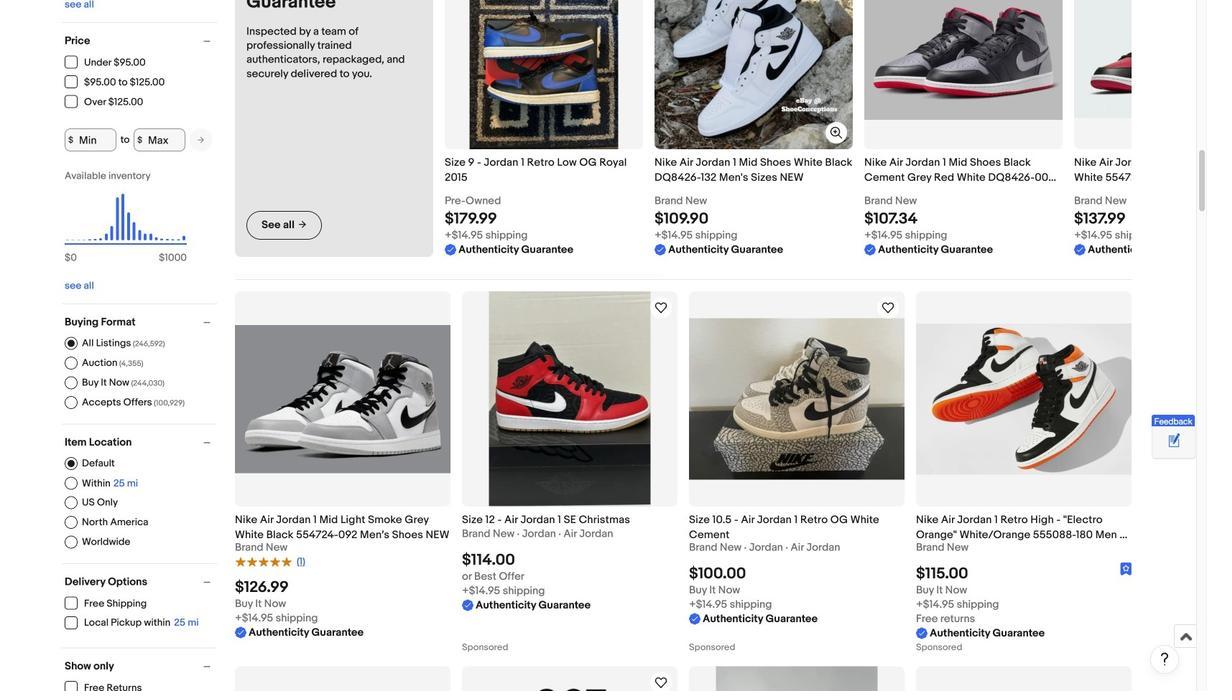 Task type: locate. For each thing, give the bounding box(es) containing it.
Authenticity Guarantee text field
[[864, 243, 993, 257], [1074, 243, 1203, 257], [462, 599, 591, 613], [689, 612, 818, 627], [916, 627, 1045, 641]]

nike air jordan 1 mid banned black red white 554724-074 mens and gs new image
[[1074, 0, 1207, 118]]

help, opens dialogs image
[[1158, 653, 1172, 667]]

 (246,592) Items text field
[[131, 340, 165, 349]]

brand new nike air jordan 1 mid black cement grey red dq8426-006 men's sizes image
[[716, 667, 878, 692]]

graph of available inventory between $0 and $1000+ image
[[65, 170, 187, 272]]

nike air jordan 1 mid shoes white black dq8426-132 men's sizes new image
[[655, 0, 853, 150]]

2 horizontal spatial authenticity guarantee text field
[[655, 243, 783, 257]]

watch size 10.5 - air jordan 1 retro og white cement image
[[880, 300, 897, 317]]

Authenticity Guarantee text field
[[445, 243, 574, 257], [655, 243, 783, 257], [235, 626, 364, 640]]

heading
[[445, 156, 627, 184], [655, 156, 853, 184], [864, 156, 1056, 199], [1074, 156, 1207, 184], [235, 514, 450, 542], [462, 514, 630, 527], [689, 514, 879, 542], [916, 514, 1128, 557]]

1 horizontal spatial authenticity guarantee text field
[[445, 243, 574, 257]]

0 horizontal spatial authenticity guarantee text field
[[235, 626, 364, 640]]

nike air jordan 1 mid light smoke grey white black 554724-092 men's shoes new image
[[235, 325, 451, 474]]

nike air jordan 1 retro high - "electro orange" white/orange 555088-180 men & gs image
[[916, 324, 1132, 475]]



Task type: vqa. For each thing, say whether or not it's contained in the screenshot.
the 'positive' to the left
no



Task type: describe. For each thing, give the bounding box(es) containing it.
Maximum Value in $ text field
[[134, 129, 185, 152]]

nike air jordan 1 retro high og shoes green glow dz5485-130 men's 11 confirmed image
[[498, 667, 642, 692]]

watch nike air jordan 1 retro high og shoes green glow dz5485-130 men's 11 confirmed image
[[652, 675, 670, 692]]

size 12 - air jordan 1 se christmas image
[[489, 292, 651, 507]]

 (244,030) Items text field
[[129, 379, 165, 389]]

size 10.5 - air jordan 1 retro og white cement image
[[689, 319, 905, 480]]

watch size 12 - air jordan 1 se christmas image
[[652, 300, 670, 317]]

size 9 - jordan 1 retro low og royal 2015 image
[[470, 0, 618, 150]]

nike air jordan 1 mid shoes black cement grey red white dq8426-006 men's new image
[[864, 0, 1063, 120]]

 (4,355) Items text field
[[118, 359, 143, 369]]

 (100,929) Items text field
[[152, 399, 185, 408]]

Minimum Value in $ text field
[[65, 129, 116, 152]]



